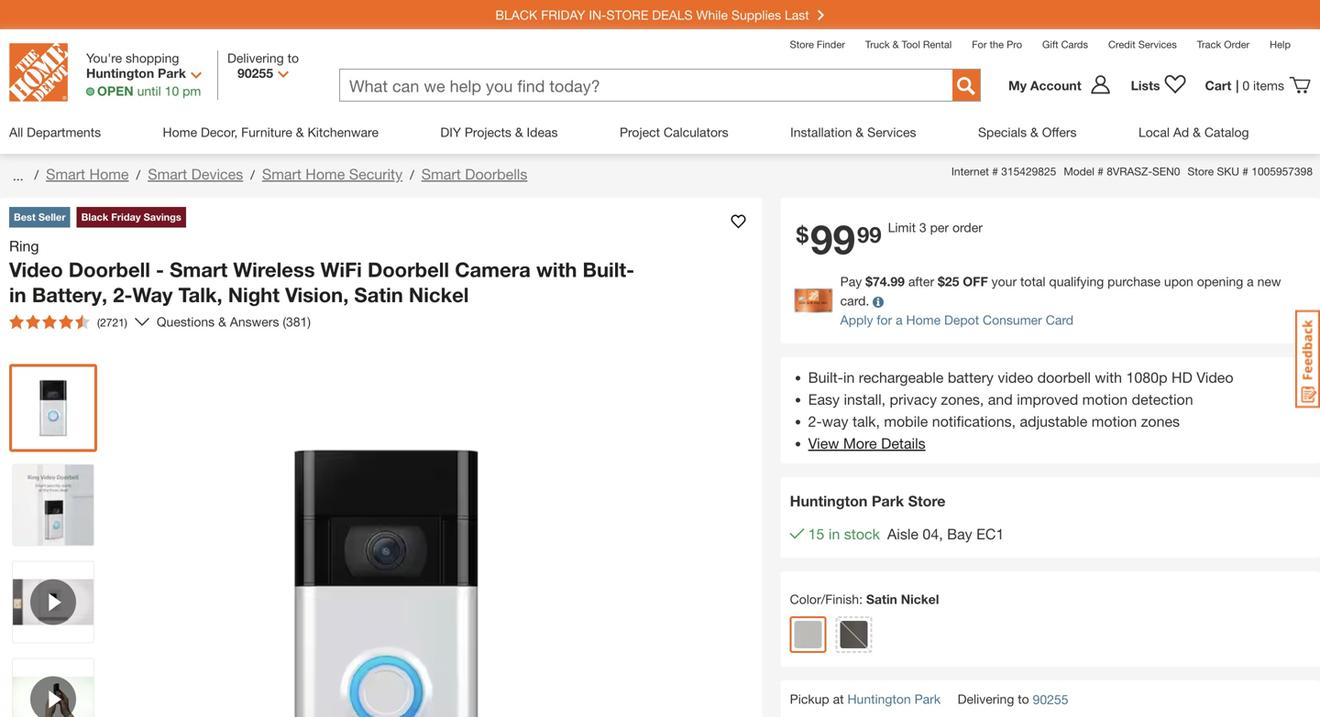Task type: locate. For each thing, give the bounding box(es) containing it.
/
[[34, 167, 39, 182], [136, 167, 140, 182], [250, 167, 255, 182], [410, 167, 414, 182]]

in right 15
[[829, 526, 840, 543]]

project calculators
[[620, 125, 729, 140]]

0 horizontal spatial services
[[867, 125, 916, 140]]

park up aisle
[[872, 493, 904, 510]]

to
[[287, 50, 299, 66], [1018, 692, 1029, 707]]

cards
[[1061, 39, 1088, 50]]

2-
[[113, 283, 132, 307], [808, 413, 822, 430]]

0 horizontal spatial satin
[[354, 283, 403, 307]]

in inside built-in rechargeable battery video doorbell with 1080p hd video easy install, privacy zones, and improved motion detection 2-way talk, mobile notifications, adjustable motion zones view more details
[[843, 369, 855, 386]]

local
[[1139, 125, 1170, 140]]

my account link
[[1008, 74, 1122, 96]]

nickel down the camera on the top left of the page
[[409, 283, 469, 307]]

doorbell up the battery, at the top left of page
[[69, 258, 150, 282]]

0 horizontal spatial a
[[896, 313, 903, 328]]

consumer
[[983, 313, 1042, 328]]

doorbell
[[69, 258, 150, 282], [368, 258, 449, 282]]

park for huntington park store
[[872, 493, 904, 510]]

0 horizontal spatial to
[[287, 50, 299, 66]]

video down ring link
[[9, 258, 63, 282]]

0 horizontal spatial delivering
[[227, 50, 284, 66]]

1 horizontal spatial built-
[[808, 369, 843, 386]]

track order
[[1197, 39, 1250, 50]]

gift cards
[[1042, 39, 1088, 50]]

1 vertical spatial delivering
[[958, 692, 1014, 707]]

& left tool
[[893, 39, 899, 50]]

# right model
[[1098, 165, 1104, 178]]

huntington right at
[[848, 692, 911, 707]]

0 vertical spatial services
[[1138, 39, 1177, 50]]

0 vertical spatial with
[[536, 258, 577, 282]]

None text field
[[340, 70, 934, 103], [340, 70, 934, 103], [340, 70, 934, 103], [340, 70, 934, 103]]

feedback link image
[[1295, 310, 1320, 409]]

color/finish : satin nickel
[[790, 592, 939, 607]]

1 # from the left
[[992, 165, 998, 178]]

store left sku
[[1188, 165, 1214, 178]]

0 vertical spatial 2-
[[113, 283, 132, 307]]

0 horizontal spatial in
[[9, 283, 26, 307]]

in up install,
[[843, 369, 855, 386]]

a inside your total qualifying purchase upon opening a new card.
[[1247, 274, 1254, 289]]

99 left limit
[[857, 221, 882, 248]]

2 horizontal spatial $
[[938, 274, 945, 289]]

smart up talk,
[[170, 258, 228, 282]]

delivering up furniture
[[227, 50, 284, 66]]

for the pro link
[[972, 39, 1022, 50]]

99 up 'pay'
[[810, 215, 855, 263]]

motion down doorbell
[[1082, 391, 1128, 408]]

detection
[[1132, 391, 1193, 408]]

friday
[[111, 211, 141, 223]]

99 inside $ 99 99 limit 3 per order
[[857, 221, 882, 248]]

/ up black friday savings
[[136, 167, 140, 182]]

per
[[930, 220, 949, 235]]

/ right ...
[[34, 167, 39, 182]]

0 vertical spatial park
[[158, 66, 186, 81]]

aisle
[[887, 526, 919, 543]]

store left the finder
[[790, 39, 814, 50]]

# right the internet
[[992, 165, 998, 178]]

park up 10
[[158, 66, 186, 81]]

credit services link
[[1108, 39, 1177, 50]]

delivering left 90255 'link'
[[958, 692, 1014, 707]]

0 vertical spatial satin
[[354, 283, 403, 307]]

2- up view
[[808, 413, 822, 430]]

1 horizontal spatial in
[[829, 526, 840, 543]]

2 horizontal spatial park
[[915, 692, 941, 707]]

0 vertical spatial store
[[790, 39, 814, 50]]

built-
[[583, 258, 635, 282], [808, 369, 843, 386]]

& left offers
[[1030, 125, 1039, 140]]

view more details link
[[808, 435, 926, 452]]

delivering to 90255
[[958, 692, 1069, 708]]

15
[[808, 526, 825, 543]]

1 horizontal spatial with
[[1095, 369, 1122, 386]]

4.5 stars image
[[9, 315, 90, 330]]

#
[[992, 165, 998, 178], [1098, 165, 1104, 178], [1242, 165, 1249, 178]]

2 horizontal spatial store
[[1188, 165, 1214, 178]]

0 horizontal spatial 90255
[[237, 66, 273, 81]]

huntington
[[86, 66, 154, 81], [790, 493, 868, 510], [848, 692, 911, 707]]

store up 04,
[[908, 493, 946, 510]]

open until 10 pm
[[97, 83, 201, 99]]

battery,
[[32, 283, 107, 307]]

0 horizontal spatial doorbell
[[69, 258, 150, 282]]

1 vertical spatial 90255
[[1033, 692, 1069, 708]]

truck
[[865, 39, 890, 50]]

to left 90255 'link'
[[1018, 692, 1029, 707]]

my
[[1008, 78, 1027, 93]]

0 horizontal spatial with
[[536, 258, 577, 282]]

1 horizontal spatial a
[[1247, 274, 1254, 289]]

services right 'installation'
[[867, 125, 916, 140]]

opening
[[1197, 274, 1243, 289]]

1 horizontal spatial services
[[1138, 39, 1177, 50]]

seller
[[38, 211, 66, 223]]

1 doorbell from the left
[[69, 258, 150, 282]]

pm
[[183, 83, 201, 99]]

1 horizontal spatial doorbell
[[368, 258, 449, 282]]

smart up "savings" at the top left
[[148, 165, 187, 183]]

0 horizontal spatial #
[[992, 165, 998, 178]]

satin nickel image
[[795, 621, 822, 649]]

0 horizontal spatial built-
[[583, 258, 635, 282]]

nickel inside ring video doorbell - smart wireless wifi doorbell camera with built- in battery, 2-way talk, night vision, satin nickel
[[409, 283, 469, 307]]

huntington for huntington park
[[86, 66, 154, 81]]

the home depot logo link
[[9, 43, 68, 102]]

0 vertical spatial 90255
[[237, 66, 273, 81]]

services right credit
[[1138, 39, 1177, 50]]

0 vertical spatial nickel
[[409, 283, 469, 307]]

1 vertical spatial huntington
[[790, 493, 868, 510]]

0 vertical spatial built-
[[583, 258, 635, 282]]

2 horizontal spatial #
[[1242, 165, 1249, 178]]

qualifying
[[1049, 274, 1104, 289]]

25
[[945, 274, 959, 289]]

# right sku
[[1242, 165, 1249, 178]]

1 vertical spatial services
[[867, 125, 916, 140]]

$ right 'pay'
[[866, 274, 873, 289]]

1 horizontal spatial 99
[[857, 221, 882, 248]]

way
[[822, 413, 848, 430]]

to inside delivering to 90255
[[1018, 692, 1029, 707]]

3
[[919, 220, 927, 235]]

$ up apply now 'image'
[[796, 221, 809, 248]]

2 horizontal spatial in
[[843, 369, 855, 386]]

apply for a home depot consumer card
[[840, 313, 1074, 328]]

1 vertical spatial store
[[1188, 165, 1214, 178]]

ring
[[9, 237, 39, 255]]

home left decor, at the top of the page
[[163, 125, 197, 140]]

motion left zones
[[1092, 413, 1137, 430]]

satin right :
[[866, 592, 897, 607]]

built-in rechargeable battery video doorbell with 1080p hd video easy install, privacy zones, and improved motion detection 2-way talk, mobile notifications, adjustable motion zones view more details
[[808, 369, 1234, 452]]

0 vertical spatial to
[[287, 50, 299, 66]]

2 # from the left
[[1098, 165, 1104, 178]]

1 horizontal spatial to
[[1018, 692, 1029, 707]]

with right the camera on the top left of the page
[[536, 258, 577, 282]]

with
[[536, 258, 577, 282], [1095, 369, 1122, 386]]

stock
[[844, 526, 880, 543]]

2 vertical spatial store
[[908, 493, 946, 510]]

smart
[[46, 165, 85, 183], [148, 165, 187, 183], [262, 165, 301, 183], [422, 165, 461, 183], [170, 258, 228, 282]]

improved
[[1017, 391, 1078, 408]]

card.
[[840, 293, 869, 308]]

easy
[[808, 391, 840, 408]]

1 horizontal spatial 2-
[[808, 413, 822, 430]]

1 vertical spatial satin
[[866, 592, 897, 607]]

home up black
[[89, 165, 129, 183]]

1 horizontal spatial satin
[[866, 592, 897, 607]]

home down kitchenware
[[306, 165, 345, 183]]

1 vertical spatial with
[[1095, 369, 1122, 386]]

1 vertical spatial 2-
[[808, 413, 822, 430]]

delivering inside delivering to 90255
[[958, 692, 1014, 707]]

0 horizontal spatial 2-
[[113, 283, 132, 307]]

video right hd
[[1197, 369, 1234, 386]]

sen0
[[1152, 165, 1180, 178]]

doorbell
[[1037, 369, 1091, 386]]

savings
[[144, 211, 181, 223]]

video inside built-in rechargeable battery video doorbell with 1080p hd video easy install, privacy zones, and improved motion detection 2-way talk, mobile notifications, adjustable motion zones view more details
[[1197, 369, 1234, 386]]

mobile
[[884, 413, 928, 430]]

in-
[[589, 7, 606, 22]]

1 vertical spatial built-
[[808, 369, 843, 386]]

4 / from the left
[[410, 167, 414, 182]]

credit services
[[1108, 39, 1177, 50]]

satin down 'wifi'
[[354, 283, 403, 307]]

gift cards link
[[1042, 39, 1088, 50]]

security
[[349, 165, 403, 183]]

while
[[696, 7, 728, 22]]

1 horizontal spatial #
[[1098, 165, 1104, 178]]

1 horizontal spatial 90255
[[1033, 692, 1069, 708]]

in up 4.5 stars image
[[9, 283, 26, 307]]

lists link
[[1122, 74, 1196, 96]]

park left delivering to 90255 at the right bottom of page
[[915, 692, 941, 707]]

questions & answers (381)
[[157, 314, 311, 330]]

1 vertical spatial nickel
[[901, 592, 939, 607]]

0 horizontal spatial video
[[9, 258, 63, 282]]

2- up (2721)
[[113, 283, 132, 307]]

(2721)
[[97, 316, 127, 329]]

doorbells
[[465, 165, 527, 183]]

black friday in-store deals while supplies last link
[[495, 7, 825, 22]]

&
[[893, 39, 899, 50], [296, 125, 304, 140], [515, 125, 523, 140], [856, 125, 864, 140], [1030, 125, 1039, 140], [1193, 125, 1201, 140], [218, 314, 226, 330]]

finder
[[817, 39, 845, 50]]

/ right devices
[[250, 167, 255, 182]]

$ right after
[[938, 274, 945, 289]]

smart home link
[[46, 165, 129, 183]]

and
[[988, 391, 1013, 408]]

to up home decor, furniture & kitchenware link
[[287, 50, 299, 66]]

last
[[785, 7, 809, 22]]

zones,
[[941, 391, 984, 408]]

1 vertical spatial a
[[896, 313, 903, 328]]

project
[[620, 125, 660, 140]]

0 vertical spatial in
[[9, 283, 26, 307]]

home left depot on the right of the page
[[906, 313, 941, 328]]

0 horizontal spatial park
[[158, 66, 186, 81]]

1 vertical spatial in
[[843, 369, 855, 386]]

installation
[[790, 125, 852, 140]]

info image
[[873, 297, 884, 308]]

0 vertical spatial a
[[1247, 274, 1254, 289]]

2 vertical spatial in
[[829, 526, 840, 543]]

deals
[[652, 7, 693, 22]]

local ad & catalog link
[[1139, 111, 1249, 154]]

gift
[[1042, 39, 1058, 50]]

installation & services link
[[790, 111, 916, 154]]

smart devices link
[[148, 165, 243, 183]]

& right furniture
[[296, 125, 304, 140]]

privacy
[[890, 391, 937, 408]]

huntington up 15
[[790, 493, 868, 510]]

6339254680112 image
[[13, 660, 94, 718]]

1 horizontal spatial delivering
[[958, 692, 1014, 707]]

1 vertical spatial video
[[1197, 369, 1234, 386]]

huntington up open
[[86, 66, 154, 81]]

90255 link
[[1033, 691, 1069, 710]]

a right 'for' on the top of page
[[896, 313, 903, 328]]

the home depot image
[[9, 43, 68, 102]]

2- inside built-in rechargeable battery video doorbell with 1080p hd video easy install, privacy zones, and improved motion detection 2-way talk, mobile notifications, adjustable motion zones view more details
[[808, 413, 822, 430]]

1 horizontal spatial video
[[1197, 369, 1234, 386]]

/ right security
[[410, 167, 414, 182]]

1 horizontal spatial park
[[872, 493, 904, 510]]

help
[[1270, 39, 1291, 50]]

1 vertical spatial park
[[872, 493, 904, 510]]

74.99
[[873, 274, 905, 289]]

0 horizontal spatial $
[[796, 221, 809, 248]]

0 vertical spatial huntington
[[86, 66, 154, 81]]

you're
[[86, 50, 122, 66]]

0 vertical spatial delivering
[[227, 50, 284, 66]]

a left new
[[1247, 274, 1254, 289]]

0 vertical spatial video
[[9, 258, 63, 282]]

with left the 1080p on the right of page
[[1095, 369, 1122, 386]]

1 horizontal spatial store
[[908, 493, 946, 510]]

0 horizontal spatial nickel
[[409, 283, 469, 307]]

venetian bronze image
[[840, 621, 868, 649]]

1 vertical spatial to
[[1018, 692, 1029, 707]]

nickel right :
[[901, 592, 939, 607]]

all departments link
[[9, 111, 101, 154]]

smart down departments
[[46, 165, 85, 183]]

doorbell right 'wifi'
[[368, 258, 449, 282]]



Task type: vqa. For each thing, say whether or not it's contained in the screenshot.
Cart link
no



Task type: describe. For each thing, give the bounding box(es) containing it.
account
[[1030, 78, 1081, 93]]

ad
[[1173, 125, 1189, 140]]

decor,
[[201, 125, 238, 140]]

satin nickel ring doorbell cameras 8vrasz sen0 64.0 image
[[13, 368, 94, 449]]

0 items
[[1243, 78, 1284, 93]]

rental
[[923, 39, 952, 50]]

0 horizontal spatial 99
[[810, 215, 855, 263]]

install,
[[844, 391, 886, 408]]

0 horizontal spatial store
[[790, 39, 814, 50]]

satin inside ring video doorbell - smart wireless wifi doorbell camera with built- in battery, 2-way talk, night vision, satin nickel
[[354, 283, 403, 307]]

smart down home decor, furniture & kitchenware link
[[262, 165, 301, 183]]

your
[[992, 274, 1017, 289]]

0 vertical spatial motion
[[1082, 391, 1128, 408]]

2 doorbell from the left
[[368, 258, 449, 282]]

black
[[81, 211, 108, 223]]

cart
[[1205, 78, 1232, 93]]

calculators
[[664, 125, 729, 140]]

satin nickel ring doorbell cameras 8vrasz sen0 e1.1 image
[[13, 465, 94, 546]]

ideas
[[527, 125, 558, 140]]

built- inside ring video doorbell - smart wireless wifi doorbell camera with built- in battery, 2-way talk, night vision, satin nickel
[[583, 258, 635, 282]]

specials
[[978, 125, 1027, 140]]

answers
[[230, 314, 279, 330]]

8vrasz-
[[1107, 165, 1152, 178]]

project calculators link
[[620, 111, 729, 154]]

my account
[[1008, 78, 1081, 93]]

ec1
[[976, 526, 1004, 543]]

internet # 315429825 model # 8vrasz-sen0 store sku # 1005957398
[[951, 165, 1313, 178]]

pro
[[1007, 39, 1022, 50]]

order
[[952, 220, 983, 235]]

sku
[[1217, 165, 1239, 178]]

track order link
[[1197, 39, 1250, 50]]

aisle 04, bay ec1
[[887, 526, 1004, 543]]

& right the ad
[[1193, 125, 1201, 140]]

truck & tool rental link
[[865, 39, 952, 50]]

huntington park store
[[790, 493, 946, 510]]

to for delivering to 90255
[[1018, 692, 1029, 707]]

3 # from the left
[[1242, 165, 1249, 178]]

friday
[[541, 7, 585, 22]]

view
[[808, 435, 839, 452]]

built- inside built-in rechargeable battery video doorbell with 1080p hd video easy install, privacy zones, and improved motion detection 2-way talk, mobile notifications, adjustable motion zones view more details
[[808, 369, 843, 386]]

smart inside ring video doorbell - smart wireless wifi doorbell camera with built- in battery, 2-way talk, night vision, satin nickel
[[170, 258, 228, 282]]

upon
[[1164, 274, 1193, 289]]

adjustable
[[1020, 413, 1088, 430]]

you're shopping
[[86, 50, 179, 66]]

more
[[843, 435, 877, 452]]

home decor, furniture & kitchenware
[[163, 125, 379, 140]]

diy projects & ideas link
[[440, 111, 558, 154]]

installation & services
[[790, 125, 916, 140]]

purchase
[[1108, 274, 1161, 289]]

with inside built-in rechargeable battery video doorbell with 1080p hd video easy install, privacy zones, and improved motion detection 2-way talk, mobile notifications, adjustable motion zones view more details
[[1095, 369, 1122, 386]]

video inside ring video doorbell - smart wireless wifi doorbell camera with built- in battery, 2-way talk, night vision, satin nickel
[[9, 258, 63, 282]]

questions
[[157, 314, 215, 330]]

total
[[1020, 274, 1046, 289]]

in for 15
[[829, 526, 840, 543]]

& left answers
[[218, 314, 226, 330]]

with inside ring video doorbell - smart wireless wifi doorbell camera with built- in battery, 2-way talk, night vision, satin nickel
[[536, 258, 577, 282]]

bay
[[947, 526, 972, 543]]

diy
[[440, 125, 461, 140]]

furniture
[[241, 125, 292, 140]]

new
[[1257, 274, 1281, 289]]

& inside "link"
[[1030, 125, 1039, 140]]

6162877964001 image
[[13, 562, 94, 643]]

catalog
[[1204, 125, 1249, 140]]

wireless
[[233, 258, 315, 282]]

the
[[990, 39, 1004, 50]]

04,
[[923, 526, 943, 543]]

& left "ideas"
[[515, 125, 523, 140]]

2 / from the left
[[136, 167, 140, 182]]

offers
[[1042, 125, 1077, 140]]

credit
[[1108, 39, 1136, 50]]

hd
[[1172, 369, 1193, 386]]

vision,
[[285, 283, 349, 307]]

1005957398
[[1252, 165, 1313, 178]]

huntington park button
[[848, 692, 941, 707]]

2 vertical spatial park
[[915, 692, 941, 707]]

lists
[[1131, 78, 1160, 93]]

& right 'installation'
[[856, 125, 864, 140]]

:
[[859, 592, 863, 607]]

home decor, furniture & kitchenware link
[[163, 111, 379, 154]]

open
[[97, 83, 134, 99]]

store
[[606, 7, 649, 22]]

submit search image
[[957, 77, 975, 95]]

huntington for huntington park store
[[790, 493, 868, 510]]

delivering to
[[227, 50, 299, 66]]

1 horizontal spatial nickel
[[901, 592, 939, 607]]

1 / from the left
[[34, 167, 39, 182]]

(381)
[[283, 314, 311, 330]]

delivering for delivering to 90255
[[958, 692, 1014, 707]]

ring link
[[9, 235, 46, 257]]

90255 inside delivering to 90255
[[1033, 692, 1069, 708]]

best seller
[[14, 211, 66, 223]]

2 vertical spatial huntington
[[848, 692, 911, 707]]

internet
[[951, 165, 989, 178]]

315429825
[[1001, 165, 1056, 178]]

your total qualifying purchase upon opening a new card.
[[840, 274, 1281, 308]]

1 vertical spatial motion
[[1092, 413, 1137, 430]]

2- inside ring video doorbell - smart wireless wifi doorbell camera with built- in battery, 2-way talk, night vision, satin nickel
[[113, 283, 132, 307]]

kitchenware
[[308, 125, 379, 140]]

in inside ring video doorbell - smart wireless wifi doorbell camera with built- in battery, 2-way talk, night vision, satin nickel
[[9, 283, 26, 307]]

apply now image
[[795, 289, 840, 313]]

tool
[[902, 39, 920, 50]]

to for delivering to
[[287, 50, 299, 66]]

for the pro
[[972, 39, 1022, 50]]

delivering for delivering to
[[227, 50, 284, 66]]

devices
[[191, 165, 243, 183]]

park for huntington park
[[158, 66, 186, 81]]

in for built-
[[843, 369, 855, 386]]

1 horizontal spatial $
[[866, 274, 873, 289]]

$ inside $ 99 99 limit 3 per order
[[796, 221, 809, 248]]

smart down the diy
[[422, 165, 461, 183]]

15 in stock
[[808, 526, 880, 543]]

store finder link
[[790, 39, 845, 50]]

10
[[165, 83, 179, 99]]

for
[[877, 313, 892, 328]]

black friday in-store deals while supplies last
[[495, 7, 813, 22]]

3 / from the left
[[250, 167, 255, 182]]

pickup at huntington park
[[790, 692, 941, 707]]



